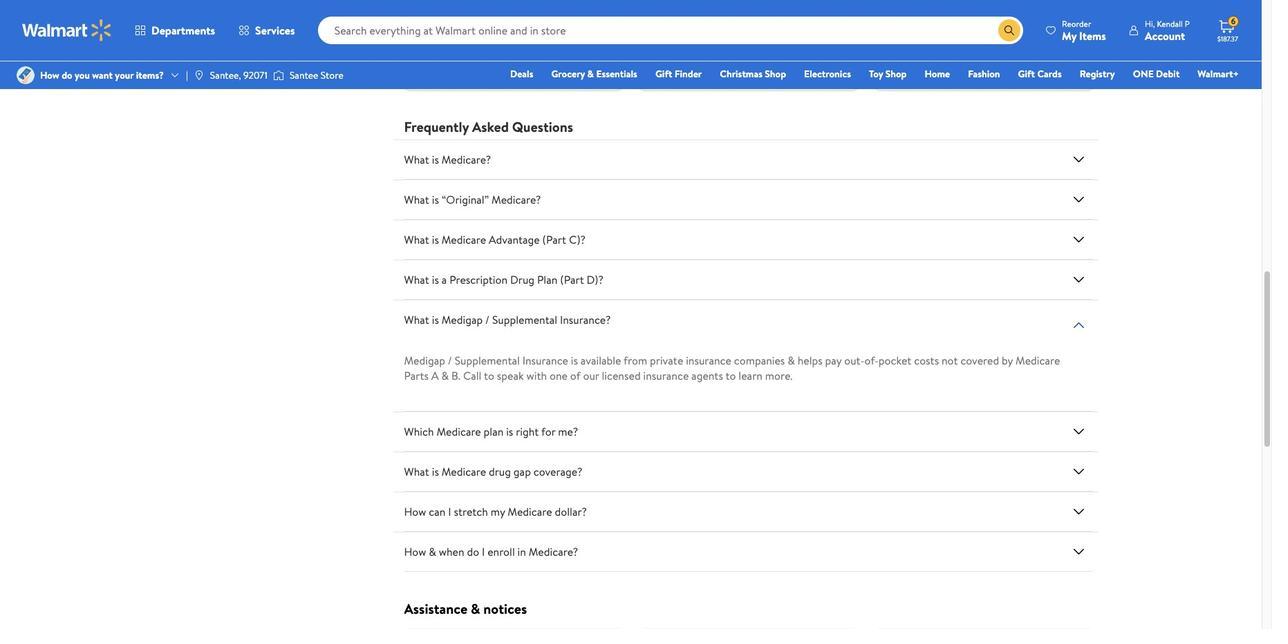 Task type: describe. For each thing, give the bounding box(es) containing it.
advantage
[[489, 232, 540, 248]]

is for what is medicare drug gap coverage?
[[432, 465, 439, 480]]

what is a prescription drug plan (part d)? image
[[1071, 272, 1087, 288]]

drug
[[510, 272, 535, 288]]

reorder
[[1062, 18, 1091, 29]]

2 vertical spatial medicare?
[[529, 545, 578, 560]]

of inside agent support experienced medicare agents can help make sense of your options.
[[911, 66, 920, 80]]

me?
[[558, 425, 578, 440]]

which
[[404, 425, 434, 440]]

6 $187.37
[[1218, 15, 1238, 44]]

reorder my items
[[1062, 18, 1106, 43]]

plan
[[484, 425, 504, 440]]

store
[[321, 68, 343, 82]]

support
[[922, 29, 964, 46]]

p
[[1185, 18, 1190, 29]]

how can i stretch my medicare dollar?
[[404, 505, 587, 520]]

high-
[[707, 51, 729, 65]]

licensed
[[602, 369, 641, 384]]

save
[[415, 29, 440, 46]]

departments button
[[123, 14, 227, 47]]

& left helps
[[788, 353, 795, 369]]

0 horizontal spatial plans
[[703, 29, 731, 46]]

by
[[1002, 353, 1013, 369]]

what is "original" medicare? image
[[1071, 192, 1087, 208]]

medicare left "drug"
[[442, 465, 486, 480]]

medicare inside "medigap / supplemental insurance is available from private insurance companies & helps pay out-of-pocket costs not covered by medicare parts a & b. call to speak with one of our licensed insurance agents to learn more."
[[1016, 353, 1060, 369]]

of-
[[865, 353, 879, 369]]

hi,
[[1145, 18, 1155, 29]]

search icon image
[[1004, 25, 1015, 36]]

& right a
[[441, 369, 449, 384]]

christmas shop
[[720, 67, 786, 81]]

debit
[[1156, 67, 1180, 81]]

gift cards
[[1018, 67, 1062, 81]]

1 horizontal spatial /
[[485, 313, 490, 328]]

1 horizontal spatial plans
[[759, 51, 780, 65]]

meet
[[822, 51, 844, 65]]

1 to from the left
[[484, 369, 494, 384]]

92071
[[243, 68, 268, 82]]

grocery & essentials link
[[545, 66, 644, 82]]

money
[[443, 29, 480, 46]]

2 to from the left
[[726, 369, 736, 384]]

gap
[[514, 465, 531, 480]]

frequently
[[404, 118, 469, 136]]

0 vertical spatial do
[[62, 68, 72, 82]]

0 horizontal spatial can
[[429, 505, 446, 520]]

speak
[[497, 369, 524, 384]]

is for what is medigap / supplemental insurance?
[[432, 313, 439, 328]]

pay
[[825, 353, 842, 369]]

christmas
[[720, 67, 763, 81]]

home
[[925, 67, 950, 81]]

fashion
[[968, 67, 1000, 81]]

1 horizontal spatial do
[[467, 545, 479, 560]]

deals
[[510, 67, 533, 81]]

walmart+ link
[[1192, 66, 1245, 82]]

agents inside agent support experienced medicare agents can help make sense of your options.
[[981, 51, 1009, 65]]

what is medicare advantage (part c)? image
[[1071, 232, 1087, 248]]

one debit
[[1133, 67, 1180, 81]]

deals link
[[504, 66, 540, 82]]

what is medigap / supplemental insurance? image
[[1071, 317, 1087, 334]]

private
[[650, 353, 683, 369]]

compare plans choose from high-quality plans that best meet your needs.
[[650, 29, 844, 80]]

"original"
[[442, 192, 489, 207]]

medicare right 'my'
[[508, 505, 552, 520]]

quality
[[729, 51, 757, 65]]

that inside save money medicare options that fit your budget.
[[490, 51, 507, 65]]

is right plan
[[506, 425, 513, 440]]

walmart+
[[1198, 67, 1239, 81]]

c)?
[[569, 232, 586, 248]]

save money medicare options that fit your budget.
[[415, 29, 574, 65]]

1 horizontal spatial i
[[482, 545, 485, 560]]

gift finder link
[[649, 66, 708, 82]]

from inside the compare plans choose from high-quality plans that best meet your needs.
[[684, 51, 705, 65]]

needs.
[[671, 66, 698, 80]]

our
[[583, 369, 599, 384]]

toy
[[869, 67, 883, 81]]

which medicare plan is right for me? image
[[1071, 424, 1087, 440]]

services
[[255, 23, 295, 38]]

how & when do i enroll in medicare? image
[[1071, 544, 1087, 561]]

how do you want your items?
[[40, 68, 164, 82]]

0 vertical spatial supplemental
[[492, 313, 557, 328]]

experienced
[[885, 51, 937, 65]]

how for how & when do i enroll in medicare?
[[404, 545, 426, 560]]

agent
[[885, 29, 919, 46]]

$187.37
[[1218, 34, 1238, 44]]

my
[[491, 505, 505, 520]]

your right want
[[115, 68, 134, 82]]

how for how can i stretch my medicare dollar?
[[404, 505, 426, 520]]

santee
[[290, 68, 318, 82]]

is for what is medicare?
[[432, 152, 439, 167]]

questions
[[512, 118, 573, 136]]

insurance right private
[[686, 353, 732, 369]]

gift finder
[[655, 67, 702, 81]]

& for how & when do i enroll in medicare?
[[429, 545, 436, 560]]

1 vertical spatial medicare?
[[492, 192, 541, 207]]

is for what is "original" medicare?
[[432, 192, 439, 207]]

a
[[442, 272, 447, 288]]

coverage?
[[534, 465, 583, 480]]

drug
[[489, 465, 511, 480]]

what is medigap / supplemental insurance?
[[404, 313, 611, 328]]

choose
[[650, 51, 682, 65]]

what for what is a prescription drug plan (part d)?
[[404, 272, 429, 288]]

my
[[1062, 28, 1077, 43]]

is for what is medicare advantage (part c)?
[[432, 232, 439, 248]]

kendall
[[1157, 18, 1183, 29]]

how for how do you want your items?
[[40, 68, 59, 82]]

electronics link
[[798, 66, 857, 82]]

what is medicare? image
[[1071, 151, 1087, 168]]

electronics
[[804, 67, 851, 81]]

pocket
[[879, 353, 912, 369]]

how can i stretch my medicare dollar? image
[[1071, 504, 1087, 521]]

items
[[1079, 28, 1106, 43]]

compare
[[650, 29, 700, 46]]

parts
[[404, 369, 429, 384]]

departments
[[151, 23, 215, 38]]

toy shop link
[[863, 66, 913, 82]]

christmas shop link
[[714, 66, 792, 82]]



Task type: vqa. For each thing, say whether or not it's contained in the screenshot.
the top Leandro
no



Task type: locate. For each thing, give the bounding box(es) containing it.
agent support list item
[[866, 0, 1101, 90]]

from left private
[[624, 353, 647, 369]]

grocery
[[551, 67, 585, 81]]

what down what is "original" medicare?
[[404, 232, 429, 248]]

santee, 92071
[[210, 68, 268, 82]]

insurance?
[[560, 313, 611, 328]]

1 vertical spatial /
[[448, 353, 452, 369]]

0 vertical spatial agents
[[981, 51, 1009, 65]]

0 horizontal spatial  image
[[17, 66, 35, 84]]

1 vertical spatial agents
[[692, 369, 723, 384]]

learn
[[739, 369, 763, 384]]

gift for gift finder
[[655, 67, 672, 81]]

b.
[[451, 369, 461, 384]]

2 that from the left
[[783, 51, 800, 65]]

your down experienced
[[922, 66, 941, 80]]

is left a
[[432, 272, 439, 288]]

of
[[911, 66, 920, 80], [570, 369, 581, 384]]

medicare inside save money medicare options that fit your budget.
[[415, 51, 454, 65]]

 image
[[273, 68, 284, 82]]

list containing save money
[[396, 0, 1101, 90]]

shop
[[765, 67, 786, 81], [886, 67, 907, 81]]

1 horizontal spatial from
[[684, 51, 705, 65]]

 image for how do you want your items?
[[17, 66, 35, 84]]

save money list item
[[396, 0, 631, 90]]

what for what is medigap / supplemental insurance?
[[404, 313, 429, 328]]

how & when do i enroll in medicare?
[[404, 545, 578, 560]]

1 horizontal spatial to
[[726, 369, 736, 384]]

(part left the 'd)?'
[[560, 272, 584, 288]]

 image for santee, 92071
[[193, 70, 205, 81]]

1 vertical spatial of
[[570, 369, 581, 384]]

companies
[[734, 353, 785, 369]]

medigap left b.
[[404, 353, 445, 369]]

insurance
[[523, 353, 568, 369]]

gift for gift cards
[[1018, 67, 1035, 81]]

& left 'when'
[[429, 545, 436, 560]]

0 vertical spatial how
[[40, 68, 59, 82]]

essentials
[[596, 67, 637, 81]]

1 shop from the left
[[765, 67, 786, 81]]

gift
[[655, 67, 672, 81], [1018, 67, 1035, 81]]

1 horizontal spatial can
[[1011, 51, 1026, 65]]

0 horizontal spatial i
[[448, 505, 451, 520]]

right
[[516, 425, 539, 440]]

santee store
[[290, 68, 343, 82]]

assistance & notices
[[404, 600, 527, 619]]

supplemental down "what is medigap / supplemental insurance?"
[[455, 353, 520, 369]]

what for what is medicare advantage (part c)?
[[404, 232, 429, 248]]

0 vertical spatial plans
[[703, 29, 731, 46]]

of down experienced
[[911, 66, 920, 80]]

covered
[[961, 353, 999, 369]]

(part
[[542, 232, 566, 248], [560, 272, 584, 288]]

stretch
[[454, 505, 488, 520]]

/ inside "medigap / supplemental insurance is available from private insurance companies & helps pay out-of-pocket costs not covered by medicare parts a & b. call to speak with one of our licensed insurance agents to learn more."
[[448, 353, 452, 369]]

2 shop from the left
[[886, 67, 907, 81]]

i left enroll
[[482, 545, 485, 560]]

supplemental inside "medigap / supplemental insurance is available from private insurance companies & helps pay out-of-pocket costs not covered by medicare parts a & b. call to speak with one of our licensed insurance agents to learn more."
[[455, 353, 520, 369]]

medicare down the "original"
[[442, 232, 486, 248]]

plans up christmas shop
[[759, 51, 780, 65]]

 image right |
[[193, 70, 205, 81]]

is left the "original"
[[432, 192, 439, 207]]

medigap
[[442, 313, 483, 328], [404, 353, 445, 369]]

walmart image
[[22, 19, 112, 41]]

one
[[1133, 67, 1154, 81]]

your
[[521, 51, 540, 65], [650, 66, 669, 80], [922, 66, 941, 80], [115, 68, 134, 82]]

medicare down save
[[415, 51, 454, 65]]

what is medicare drug gap coverage? image
[[1071, 464, 1087, 481]]

what is medicare drug gap coverage?
[[404, 465, 583, 480]]

items?
[[136, 68, 164, 82]]

2 vertical spatial how
[[404, 545, 426, 560]]

shop right christmas
[[765, 67, 786, 81]]

fashion link
[[962, 66, 1006, 82]]

6
[[1231, 15, 1236, 27]]

from up finder
[[684, 51, 705, 65]]

is down frequently
[[432, 152, 439, 167]]

shop for toy shop
[[886, 67, 907, 81]]

options.
[[943, 66, 976, 80]]

3 what from the top
[[404, 232, 429, 248]]

of inside "medigap / supplemental insurance is available from private insurance companies & helps pay out-of-pocket costs not covered by medicare parts a & b. call to speak with one of our licensed insurance agents to learn more."
[[570, 369, 581, 384]]

hi, kendall p account
[[1145, 18, 1190, 43]]

you
[[75, 68, 90, 82]]

services button
[[227, 14, 307, 47]]

5 what from the top
[[404, 313, 429, 328]]

gift inside the gift cards link
[[1018, 67, 1035, 81]]

is up a
[[432, 313, 439, 328]]

what down which at the left of the page
[[404, 465, 429, 480]]

2 gift from the left
[[1018, 67, 1035, 81]]

0 vertical spatial medigap
[[442, 313, 483, 328]]

medigap / supplemental insurance is available from private insurance companies & helps pay out-of-pocket costs not covered by medicare parts a & b. call to speak with one of our licensed insurance agents to learn more.
[[404, 353, 1060, 384]]

what left a
[[404, 272, 429, 288]]

what for what is medicare drug gap coverage?
[[404, 465, 429, 480]]

agents
[[981, 51, 1009, 65], [692, 369, 723, 384]]

0 horizontal spatial that
[[490, 51, 507, 65]]

medicare left plan
[[437, 425, 481, 440]]

prescription
[[450, 272, 508, 288]]

agent support experienced medicare agents can help make sense of your options.
[[885, 29, 1070, 80]]

plans up high-
[[703, 29, 731, 46]]

with
[[527, 369, 547, 384]]

from inside "medigap / supplemental insurance is available from private insurance companies & helps pay out-of-pocket costs not covered by medicare parts a & b. call to speak with one of our licensed insurance agents to learn more."
[[624, 353, 647, 369]]

d)?
[[587, 272, 604, 288]]

toy shop
[[869, 67, 907, 81]]

1 that from the left
[[490, 51, 507, 65]]

is down what is "original" medicare?
[[432, 232, 439, 248]]

dollar?
[[555, 505, 587, 520]]

(part left c)?
[[542, 232, 566, 248]]

0 horizontal spatial agents
[[692, 369, 723, 384]]

 image
[[17, 66, 35, 84], [193, 70, 205, 81]]

medigap inside "medigap / supplemental insurance is available from private insurance companies & helps pay out-of-pocket costs not covered by medicare parts a & b. call to speak with one of our licensed insurance agents to learn more."
[[404, 353, 445, 369]]

1 vertical spatial (part
[[560, 272, 584, 288]]

cards
[[1037, 67, 1062, 81]]

1 horizontal spatial shop
[[886, 67, 907, 81]]

your down choose
[[650, 66, 669, 80]]

0 horizontal spatial do
[[62, 68, 72, 82]]

0 vertical spatial (part
[[542, 232, 566, 248]]

/ right a
[[448, 353, 452, 369]]

can inside agent support experienced medicare agents can help make sense of your options.
[[1011, 51, 1026, 65]]

0 vertical spatial medicare?
[[442, 152, 491, 167]]

can left the help
[[1011, 51, 1026, 65]]

0 vertical spatial from
[[684, 51, 705, 65]]

 image left you
[[17, 66, 35, 84]]

0 vertical spatial /
[[485, 313, 490, 328]]

how left you
[[40, 68, 59, 82]]

medicare right by
[[1016, 353, 1060, 369]]

your right fit in the left of the page
[[521, 51, 540, 65]]

insurance
[[686, 353, 732, 369], [643, 369, 689, 384]]

notices
[[484, 600, 527, 619]]

1 vertical spatial how
[[404, 505, 426, 520]]

home link
[[919, 66, 956, 82]]

gift down the help
[[1018, 67, 1035, 81]]

do
[[62, 68, 72, 82], [467, 545, 479, 560]]

6 what from the top
[[404, 465, 429, 480]]

is inside "medigap / supplemental insurance is available from private insurance companies & helps pay out-of-pocket costs not covered by medicare parts a & b. call to speak with one of our licensed insurance agents to learn more."
[[571, 353, 578, 369]]

how left 'when'
[[404, 545, 426, 560]]

that left fit in the left of the page
[[490, 51, 507, 65]]

1 what from the top
[[404, 152, 429, 167]]

0 vertical spatial i
[[448, 505, 451, 520]]

what left the "original"
[[404, 192, 429, 207]]

insurance right the licensed
[[643, 369, 689, 384]]

medicare? up advantage at the top of page
[[492, 192, 541, 207]]

budget.
[[542, 51, 574, 65]]

compare plans list item
[[631, 0, 866, 90]]

make
[[1048, 51, 1070, 65]]

your inside save money medicare options that fit your budget.
[[521, 51, 540, 65]]

1 horizontal spatial that
[[783, 51, 800, 65]]

0 horizontal spatial shop
[[765, 67, 786, 81]]

1 horizontal spatial agents
[[981, 51, 1009, 65]]

1 vertical spatial supplemental
[[455, 353, 520, 369]]

to left learn
[[726, 369, 736, 384]]

what up parts
[[404, 313, 429, 328]]

1 vertical spatial can
[[429, 505, 446, 520]]

supplemental down drug on the top left
[[492, 313, 557, 328]]

agents up fashion link
[[981, 51, 1009, 65]]

costs
[[914, 353, 939, 369]]

1 horizontal spatial of
[[911, 66, 920, 80]]

grocery & essentials
[[551, 67, 637, 81]]

& right grocery on the left top of the page
[[587, 67, 594, 81]]

medicare? down frequently asked questions
[[442, 152, 491, 167]]

2 what from the top
[[404, 192, 429, 207]]

i left stretch
[[448, 505, 451, 520]]

agents inside "medigap / supplemental insurance is available from private insurance companies & helps pay out-of-pocket costs not covered by medicare parts a & b. call to speak with one of our licensed insurance agents to learn more."
[[692, 369, 723, 384]]

list
[[396, 0, 1101, 90]]

0 horizontal spatial of
[[570, 369, 581, 384]]

what is medicare?
[[404, 152, 491, 167]]

helps
[[798, 353, 823, 369]]

plan
[[537, 272, 558, 288]]

0 horizontal spatial to
[[484, 369, 494, 384]]

what for what is medicare?
[[404, 152, 429, 167]]

1 vertical spatial i
[[482, 545, 485, 560]]

medicare up options.
[[940, 51, 979, 65]]

santee,
[[210, 68, 241, 82]]

can left stretch
[[429, 505, 446, 520]]

& for assistance & notices
[[471, 600, 480, 619]]

is down which at the left of the page
[[432, 465, 439, 480]]

0 vertical spatial can
[[1011, 51, 1026, 65]]

your inside the compare plans choose from high-quality plans that best meet your needs.
[[650, 66, 669, 80]]

shop for christmas shop
[[765, 67, 786, 81]]

0 horizontal spatial gift
[[655, 67, 672, 81]]

gift cards link
[[1012, 66, 1068, 82]]

that inside the compare plans choose from high-quality plans that best meet your needs.
[[783, 51, 800, 65]]

agents left learn
[[692, 369, 723, 384]]

1 horizontal spatial gift
[[1018, 67, 1035, 81]]

0 horizontal spatial from
[[624, 353, 647, 369]]

1 vertical spatial medigap
[[404, 353, 445, 369]]

/ down the "prescription"
[[485, 313, 490, 328]]

frequently asked questions
[[404, 118, 573, 136]]

registry
[[1080, 67, 1115, 81]]

that left best
[[783, 51, 800, 65]]

medicare inside agent support experienced medicare agents can help make sense of your options.
[[940, 51, 979, 65]]

asked
[[472, 118, 509, 136]]

out-
[[844, 353, 865, 369]]

do left you
[[62, 68, 72, 82]]

1 vertical spatial do
[[467, 545, 479, 560]]

4 what from the top
[[404, 272, 429, 288]]

of left our
[[570, 369, 581, 384]]

shop right toy
[[886, 67, 907, 81]]

Search search field
[[318, 17, 1023, 44]]

when
[[439, 545, 464, 560]]

& left notices
[[471, 600, 480, 619]]

one
[[550, 369, 568, 384]]

is right the one
[[571, 353, 578, 369]]

how left stretch
[[404, 505, 426, 520]]

your inside agent support experienced medicare agents can help make sense of your options.
[[922, 66, 941, 80]]

medigap down the "prescription"
[[442, 313, 483, 328]]

how
[[40, 68, 59, 82], [404, 505, 426, 520], [404, 545, 426, 560]]

enroll
[[488, 545, 515, 560]]

do right 'when'
[[467, 545, 479, 560]]

that
[[490, 51, 507, 65], [783, 51, 800, 65]]

what down frequently
[[404, 152, 429, 167]]

|
[[186, 68, 188, 82]]

gift inside gift finder link
[[655, 67, 672, 81]]

what for what is "original" medicare?
[[404, 192, 429, 207]]

a
[[431, 369, 439, 384]]

1 horizontal spatial  image
[[193, 70, 205, 81]]

1 gift from the left
[[655, 67, 672, 81]]

call
[[463, 369, 482, 384]]

to right call
[[484, 369, 494, 384]]

is for what is a prescription drug plan (part d)?
[[432, 272, 439, 288]]

0 horizontal spatial /
[[448, 353, 452, 369]]

1 vertical spatial plans
[[759, 51, 780, 65]]

medicare? right in
[[529, 545, 578, 560]]

& for grocery & essentials
[[587, 67, 594, 81]]

0 vertical spatial of
[[911, 66, 920, 80]]

Walmart Site-Wide search field
[[318, 17, 1023, 44]]

1 vertical spatial from
[[624, 353, 647, 369]]

in
[[518, 545, 526, 560]]

medicare
[[415, 51, 454, 65], [940, 51, 979, 65], [442, 232, 486, 248], [1016, 353, 1060, 369], [437, 425, 481, 440], [442, 465, 486, 480], [508, 505, 552, 520]]

gift down choose
[[655, 67, 672, 81]]



